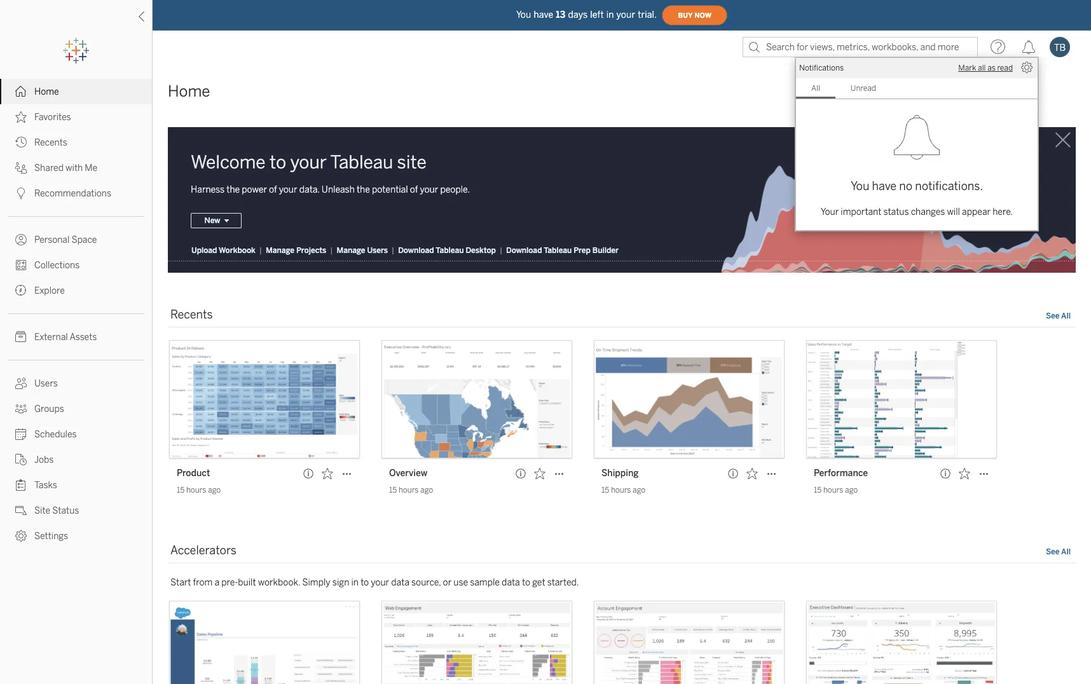 Task type: describe. For each thing, give the bounding box(es) containing it.
hours for product
[[186, 486, 206, 495]]

user settings icon image
[[1021, 62, 1033, 73]]

user notifications bell icon image
[[892, 112, 943, 163]]

new button
[[191, 213, 242, 229]]

recommendations link
[[0, 181, 152, 206]]

shared with me
[[34, 163, 97, 174]]

space
[[72, 235, 97, 245]]

sample
[[470, 578, 500, 589]]

you for you have no notifications.
[[851, 179, 870, 193]]

13
[[556, 9, 566, 20]]

your up data.
[[290, 152, 327, 173]]

see all link for accelerators
[[1046, 547, 1071, 560]]

by text only_f5he34f image for recents
[[15, 137, 27, 148]]

see all for recents
[[1046, 312, 1071, 321]]

here.
[[993, 207, 1013, 218]]

15 for product
[[177, 486, 185, 495]]

you have no notifications.
[[851, 179, 983, 193]]

external
[[34, 332, 68, 343]]

harness the power of your data. unleash the potential of your people.
[[191, 185, 470, 195]]

1 horizontal spatial to
[[361, 578, 369, 589]]

tasks
[[34, 480, 57, 491]]

upload workbook | manage projects | manage users | download tableau desktop | download tableau prep builder
[[191, 246, 619, 255]]

15 hours ago for product
[[177, 486, 221, 495]]

upload
[[191, 246, 217, 255]]

download tableau prep builder link
[[506, 246, 619, 256]]

workbook.
[[258, 578, 300, 589]]

read
[[998, 64, 1013, 73]]

get
[[532, 578, 545, 589]]

days
[[568, 9, 588, 20]]

external assets link
[[0, 324, 152, 350]]

site status
[[34, 506, 79, 516]]

see for recents
[[1046, 312, 1060, 321]]

shipping
[[602, 468, 639, 479]]

home inside main navigation. press the up and down arrow keys to access links. element
[[34, 86, 59, 97]]

changes
[[911, 207, 945, 218]]

by text only_f5he34f image for tasks
[[15, 480, 27, 491]]

notifications
[[799, 64, 844, 73]]

no
[[899, 179, 913, 193]]

explore
[[34, 286, 65, 296]]

or
[[443, 578, 452, 589]]

source,
[[412, 578, 441, 589]]

as
[[988, 64, 996, 73]]

your left data.
[[279, 185, 297, 195]]

with
[[66, 163, 83, 174]]

personal
[[34, 235, 70, 245]]

1 manage from the left
[[266, 246, 294, 255]]

desktop
[[466, 246, 496, 255]]

2 download from the left
[[506, 246, 542, 255]]

by text only_f5he34f image for personal space
[[15, 234, 27, 245]]

by text only_f5he34f image for groups
[[15, 403, 27, 415]]

shared
[[34, 163, 64, 174]]

sign
[[333, 578, 349, 589]]

external assets
[[34, 332, 97, 343]]

main navigation. press the up and down arrow keys to access links. element
[[0, 79, 152, 549]]

by text only_f5he34f image for collections
[[15, 259, 27, 271]]

2 horizontal spatial tableau
[[544, 246, 572, 255]]

performance
[[814, 468, 868, 479]]

workbook
[[219, 246, 256, 255]]

personal space link
[[0, 227, 152, 252]]

by text only_f5he34f image for site status
[[15, 505, 27, 516]]

hours for shipping
[[611, 486, 631, 495]]

accelerators
[[170, 544, 237, 558]]

data.
[[299, 185, 320, 195]]

welcome to your tableau site
[[191, 152, 427, 173]]

by text only_f5he34f image for explore
[[15, 285, 27, 296]]

1 horizontal spatial in
[[607, 9, 614, 20]]

hours for overview
[[399, 486, 419, 495]]

status
[[52, 506, 79, 516]]

2 horizontal spatial to
[[522, 578, 530, 589]]

ago for shipping
[[633, 486, 646, 495]]

mark
[[959, 64, 976, 73]]

see all link for recents
[[1046, 311, 1071, 324]]

explore link
[[0, 278, 152, 303]]

15 for shipping
[[602, 486, 609, 495]]

all
[[978, 64, 986, 73]]

shared with me link
[[0, 155, 152, 181]]

overview
[[389, 468, 428, 479]]

all inside user notifications tab tab list
[[811, 84, 820, 93]]

left
[[590, 9, 604, 20]]

navigation panel element
[[0, 38, 152, 549]]

0 horizontal spatial to
[[270, 152, 286, 173]]

settings link
[[0, 523, 152, 549]]

1 horizontal spatial tableau
[[436, 246, 464, 255]]

upload workbook button
[[191, 246, 256, 256]]

product
[[177, 468, 210, 479]]

harness
[[191, 185, 225, 195]]

see all for accelerators
[[1046, 548, 1071, 557]]

jobs link
[[0, 447, 152, 473]]

your right sign
[[371, 578, 389, 589]]

you have no notifications. dialog
[[796, 57, 1039, 231]]

your left trial.
[[617, 9, 635, 20]]

projects
[[296, 246, 326, 255]]

welcome
[[191, 152, 266, 173]]

your left 'people.'
[[420, 185, 438, 195]]

start
[[170, 578, 191, 589]]

collections link
[[0, 252, 152, 278]]

manage projects link
[[265, 246, 327, 256]]

schedules link
[[0, 422, 152, 447]]

assets
[[70, 332, 97, 343]]

site
[[34, 506, 50, 516]]

jobs
[[34, 455, 54, 466]]

buy
[[678, 11, 693, 19]]



Task type: locate. For each thing, give the bounding box(es) containing it.
of
[[269, 185, 277, 195], [410, 185, 418, 195]]

by text only_f5he34f image for schedules
[[15, 429, 27, 440]]

see all
[[1046, 312, 1071, 321], [1046, 548, 1071, 557]]

see for accelerators
[[1046, 548, 1060, 557]]

2 by text only_f5he34f image from the top
[[15, 137, 27, 148]]

important
[[841, 207, 882, 218]]

4 by text only_f5he34f image from the top
[[15, 188, 27, 199]]

2 15 from the left
[[389, 486, 397, 495]]

by text only_f5he34f image inside shared with me "link"
[[15, 162, 27, 174]]

hours for performance
[[824, 486, 844, 495]]

pre-
[[221, 578, 238, 589]]

1 vertical spatial you
[[851, 179, 870, 193]]

3 15 from the left
[[602, 486, 609, 495]]

1 by text only_f5he34f image from the top
[[15, 111, 27, 123]]

by text only_f5he34f image inside users link
[[15, 378, 27, 389]]

by text only_f5he34f image left favorites
[[15, 111, 27, 123]]

by text only_f5he34f image inside "recents" link
[[15, 137, 27, 148]]

in right left
[[607, 9, 614, 20]]

will
[[947, 207, 960, 218]]

users down potential
[[367, 246, 388, 255]]

new
[[204, 216, 220, 225]]

5 by text only_f5he34f image from the top
[[15, 234, 27, 245]]

users up groups
[[34, 378, 58, 389]]

by text only_f5he34f image left site
[[15, 505, 27, 516]]

2 by text only_f5he34f image from the top
[[15, 285, 27, 296]]

3 | from the left
[[392, 246, 394, 255]]

in right sign
[[351, 578, 359, 589]]

9 by text only_f5he34f image from the top
[[15, 429, 27, 440]]

settings
[[34, 531, 68, 542]]

hours down product
[[186, 486, 206, 495]]

tasks link
[[0, 473, 152, 498]]

2 15 hours ago from the left
[[389, 486, 433, 495]]

15
[[177, 486, 185, 495], [389, 486, 397, 495], [602, 486, 609, 495], [814, 486, 822, 495]]

data right sample on the left of the page
[[502, 578, 520, 589]]

0 vertical spatial recents
[[34, 137, 67, 148]]

2 vertical spatial all
[[1062, 548, 1071, 557]]

have left 13
[[534, 9, 553, 20]]

6 by text only_f5he34f image from the top
[[15, 259, 27, 271]]

by text only_f5he34f image for settings
[[15, 530, 27, 542]]

4 hours from the left
[[824, 486, 844, 495]]

status
[[884, 207, 909, 218]]

by text only_f5he34f image for favorites
[[15, 111, 27, 123]]

3 by text only_f5he34f image from the top
[[15, 162, 27, 174]]

2 the from the left
[[357, 185, 370, 195]]

tableau
[[330, 152, 393, 173], [436, 246, 464, 255], [544, 246, 572, 255]]

groups link
[[0, 396, 152, 422]]

2 data from the left
[[502, 578, 520, 589]]

by text only_f5he34f image left 'tasks' on the bottom of page
[[15, 480, 27, 491]]

you
[[516, 9, 531, 20], [851, 179, 870, 193]]

1 hours from the left
[[186, 486, 206, 495]]

builder
[[593, 246, 619, 255]]

by text only_f5he34f image
[[15, 86, 27, 97], [15, 137, 27, 148], [15, 162, 27, 174], [15, 188, 27, 199], [15, 234, 27, 245], [15, 259, 27, 271], [15, 378, 27, 389], [15, 403, 27, 415], [15, 429, 27, 440]]

ago down shipping
[[633, 486, 646, 495]]

data
[[391, 578, 410, 589], [502, 578, 520, 589]]

personal space
[[34, 235, 97, 245]]

1 horizontal spatial home
[[168, 82, 210, 100]]

3 by text only_f5he34f image from the top
[[15, 331, 27, 343]]

simply
[[302, 578, 330, 589]]

data left source,
[[391, 578, 410, 589]]

15 down product
[[177, 486, 185, 495]]

1 download from the left
[[398, 246, 434, 255]]

1 vertical spatial see
[[1046, 548, 1060, 557]]

your
[[821, 207, 839, 218]]

0 horizontal spatial manage
[[266, 246, 294, 255]]

2 | from the left
[[330, 246, 333, 255]]

by text only_f5he34f image inside the recommendations link
[[15, 188, 27, 199]]

have for no
[[872, 179, 897, 193]]

1 the from the left
[[227, 185, 240, 195]]

hours down performance
[[824, 486, 844, 495]]

by text only_f5he34f image inside the site status link
[[15, 505, 27, 516]]

15 down shipping
[[602, 486, 609, 495]]

by text only_f5he34f image for shared with me
[[15, 162, 27, 174]]

1 vertical spatial users
[[34, 378, 58, 389]]

1 see all link from the top
[[1046, 311, 1071, 324]]

all for recents
[[1062, 312, 1071, 321]]

now
[[695, 11, 712, 19]]

0 vertical spatial all
[[811, 84, 820, 93]]

0 vertical spatial in
[[607, 9, 614, 20]]

hours down overview
[[399, 486, 419, 495]]

users link
[[0, 371, 152, 396]]

favorites link
[[0, 104, 152, 130]]

0 vertical spatial have
[[534, 9, 553, 20]]

prep
[[574, 246, 591, 255]]

ago for performance
[[845, 486, 858, 495]]

by text only_f5he34f image inside settings link
[[15, 530, 27, 542]]

to right welcome at the top of page
[[270, 152, 286, 173]]

1 vertical spatial see all link
[[1046, 547, 1071, 560]]

4 ago from the left
[[845, 486, 858, 495]]

power
[[242, 185, 267, 195]]

2 of from the left
[[410, 185, 418, 195]]

4 by text only_f5he34f image from the top
[[15, 454, 27, 466]]

user notifications tab tab list
[[796, 78, 1038, 99]]

manage
[[266, 246, 294, 255], [337, 246, 365, 255]]

unleash
[[322, 185, 355, 195]]

1 vertical spatial have
[[872, 179, 897, 193]]

1 | from the left
[[259, 246, 262, 255]]

by text only_f5he34f image inside explore 'link'
[[15, 285, 27, 296]]

from
[[193, 578, 213, 589]]

ago
[[208, 486, 221, 495], [420, 486, 433, 495], [633, 486, 646, 495], [845, 486, 858, 495]]

ago for product
[[208, 486, 221, 495]]

0 vertical spatial see all
[[1046, 312, 1071, 321]]

by text only_f5he34f image inside personal space link
[[15, 234, 27, 245]]

mark all as read
[[959, 64, 1013, 73]]

15 hours ago down overview
[[389, 486, 433, 495]]

to right sign
[[361, 578, 369, 589]]

by text only_f5he34f image inside 'groups' link
[[15, 403, 27, 415]]

of right power
[[269, 185, 277, 195]]

15 hours ago for performance
[[814, 486, 858, 495]]

1 ago from the left
[[208, 486, 221, 495]]

manage users link
[[336, 246, 389, 256]]

manage right "projects"
[[337, 246, 365, 255]]

manage left "projects"
[[266, 246, 294, 255]]

of right potential
[[410, 185, 418, 195]]

recents link
[[0, 130, 152, 155]]

| right manage users link
[[392, 246, 394, 255]]

1 vertical spatial all
[[1062, 312, 1071, 321]]

groups
[[34, 404, 64, 415]]

appear
[[962, 207, 991, 218]]

0 horizontal spatial the
[[227, 185, 240, 195]]

tableau up unleash
[[330, 152, 393, 173]]

1 by text only_f5he34f image from the top
[[15, 86, 27, 97]]

0 horizontal spatial users
[[34, 378, 58, 389]]

you for you have 13 days left in your trial.
[[516, 9, 531, 20]]

people.
[[440, 185, 470, 195]]

buy now
[[678, 11, 712, 19]]

by text only_f5he34f image for home
[[15, 86, 27, 97]]

1 vertical spatial recents
[[170, 308, 213, 322]]

0 horizontal spatial download
[[398, 246, 434, 255]]

4 | from the left
[[500, 246, 502, 255]]

you up the important
[[851, 179, 870, 193]]

1 horizontal spatial users
[[367, 246, 388, 255]]

0 horizontal spatial of
[[269, 185, 277, 195]]

by text only_f5he34f image inside favorites link
[[15, 111, 27, 123]]

by text only_f5he34f image for jobs
[[15, 454, 27, 466]]

|
[[259, 246, 262, 255], [330, 246, 333, 255], [392, 246, 394, 255], [500, 246, 502, 255]]

the right unleash
[[357, 185, 370, 195]]

users inside main navigation. press the up and down arrow keys to access links. element
[[34, 378, 58, 389]]

15 down overview
[[389, 486, 397, 495]]

0 horizontal spatial have
[[534, 9, 553, 20]]

1 horizontal spatial the
[[357, 185, 370, 195]]

users
[[367, 246, 388, 255], [34, 378, 58, 389]]

potential
[[372, 185, 408, 195]]

4 15 hours ago from the left
[[814, 486, 858, 495]]

1 see from the top
[[1046, 312, 1060, 321]]

| right workbook
[[259, 246, 262, 255]]

a
[[215, 578, 219, 589]]

by text only_f5he34f image inside the external assets link
[[15, 331, 27, 343]]

0 horizontal spatial in
[[351, 578, 359, 589]]

by text only_f5he34f image inside collections link
[[15, 259, 27, 271]]

the left power
[[227, 185, 240, 195]]

by text only_f5he34f image left explore
[[15, 285, 27, 296]]

1 of from the left
[[269, 185, 277, 195]]

trial.
[[638, 9, 657, 20]]

to
[[270, 152, 286, 173], [361, 578, 369, 589], [522, 578, 530, 589]]

download right manage users link
[[398, 246, 434, 255]]

4 15 from the left
[[814, 486, 822, 495]]

0 vertical spatial see
[[1046, 312, 1060, 321]]

0 vertical spatial users
[[367, 246, 388, 255]]

unread
[[851, 84, 876, 93]]

1 horizontal spatial manage
[[337, 246, 365, 255]]

1 see all from the top
[[1046, 312, 1071, 321]]

site
[[397, 152, 427, 173]]

you inside dialog
[[851, 179, 870, 193]]

2 ago from the left
[[420, 486, 433, 495]]

buy now button
[[662, 5, 728, 25]]

all for accelerators
[[1062, 548, 1071, 557]]

2 see all from the top
[[1046, 548, 1071, 557]]

5 by text only_f5he34f image from the top
[[15, 480, 27, 491]]

8 by text only_f5he34f image from the top
[[15, 403, 27, 415]]

site status link
[[0, 498, 152, 523]]

2 manage from the left
[[337, 246, 365, 255]]

15 hours ago down product
[[177, 486, 221, 495]]

all
[[811, 84, 820, 93], [1062, 312, 1071, 321], [1062, 548, 1071, 557]]

by text only_f5he34f image inside the schedules link
[[15, 429, 27, 440]]

0 horizontal spatial tableau
[[330, 152, 393, 173]]

0 vertical spatial see all link
[[1046, 311, 1071, 324]]

notifications.
[[915, 179, 983, 193]]

your important status changes will appear here.
[[821, 207, 1013, 218]]

have left no
[[872, 179, 897, 193]]

by text only_f5he34f image for external assets
[[15, 331, 27, 343]]

7 by text only_f5he34f image from the top
[[15, 530, 27, 542]]

have for 13
[[534, 9, 553, 20]]

1 data from the left
[[391, 578, 410, 589]]

1 15 from the left
[[177, 486, 185, 495]]

2 see from the top
[[1046, 548, 1060, 557]]

ago down overview
[[420, 486, 433, 495]]

1 vertical spatial in
[[351, 578, 359, 589]]

0 horizontal spatial you
[[516, 9, 531, 20]]

by text only_f5he34f image inside tasks link
[[15, 480, 27, 491]]

0 horizontal spatial data
[[391, 578, 410, 589]]

6 by text only_f5he34f image from the top
[[15, 505, 27, 516]]

started.
[[547, 578, 579, 589]]

by text only_f5he34f image left external on the left of page
[[15, 331, 27, 343]]

by text only_f5he34f image inside home link
[[15, 86, 27, 97]]

1 vertical spatial see all
[[1046, 548, 1071, 557]]

15 hours ago down shipping
[[602, 486, 646, 495]]

home link
[[0, 79, 152, 104]]

| right desktop
[[500, 246, 502, 255]]

recommendations
[[34, 188, 111, 199]]

7 by text only_f5he34f image from the top
[[15, 378, 27, 389]]

1 horizontal spatial of
[[410, 185, 418, 195]]

Search for views, metrics, workbooks, and more text field
[[743, 37, 978, 57]]

built
[[238, 578, 256, 589]]

by text only_f5he34f image left settings
[[15, 530, 27, 542]]

1 horizontal spatial download
[[506, 246, 542, 255]]

download right desktop
[[506, 246, 542, 255]]

3 15 hours ago from the left
[[602, 486, 646, 495]]

0 vertical spatial you
[[516, 9, 531, 20]]

use
[[454, 578, 468, 589]]

15 for performance
[[814, 486, 822, 495]]

0 horizontal spatial recents
[[34, 137, 67, 148]]

by text only_f5he34f image left the jobs
[[15, 454, 27, 466]]

tableau left prep
[[544, 246, 572, 255]]

ago for overview
[[420, 486, 433, 495]]

| right "projects"
[[330, 246, 333, 255]]

2 hours from the left
[[399, 486, 419, 495]]

15 hours ago
[[177, 486, 221, 495], [389, 486, 433, 495], [602, 486, 646, 495], [814, 486, 858, 495]]

15 for overview
[[389, 486, 397, 495]]

ago down product
[[208, 486, 221, 495]]

ago down performance
[[845, 486, 858, 495]]

you have 13 days left in your trial.
[[516, 9, 657, 20]]

to left get
[[522, 578, 530, 589]]

2 see all link from the top
[[1046, 547, 1071, 560]]

schedules
[[34, 429, 77, 440]]

by text only_f5he34f image
[[15, 111, 27, 123], [15, 285, 27, 296], [15, 331, 27, 343], [15, 454, 27, 466], [15, 480, 27, 491], [15, 505, 27, 516], [15, 530, 27, 542]]

3 ago from the left
[[633, 486, 646, 495]]

recents inside main navigation. press the up and down arrow keys to access links. element
[[34, 137, 67, 148]]

download tableau desktop link
[[398, 246, 497, 256]]

1 horizontal spatial have
[[872, 179, 897, 193]]

by text only_f5he34f image inside jobs link
[[15, 454, 27, 466]]

hours down shipping
[[611, 486, 631, 495]]

15 down performance
[[814, 486, 822, 495]]

by text only_f5he34f image for recommendations
[[15, 188, 27, 199]]

start from a pre-built workbook. simply sign in to your data source, or use sample data to get started.
[[170, 578, 579, 589]]

1 15 hours ago from the left
[[177, 486, 221, 495]]

1 horizontal spatial you
[[851, 179, 870, 193]]

0 horizontal spatial home
[[34, 86, 59, 97]]

3 hours from the left
[[611, 486, 631, 495]]

tableau left desktop
[[436, 246, 464, 255]]

you left 13
[[516, 9, 531, 20]]

15 hours ago down performance
[[814, 486, 858, 495]]

1 horizontal spatial recents
[[170, 308, 213, 322]]

by text only_f5he34f image for users
[[15, 378, 27, 389]]

1 horizontal spatial data
[[502, 578, 520, 589]]

15 hours ago for overview
[[389, 486, 433, 495]]

me
[[85, 163, 97, 174]]

favorites
[[34, 112, 71, 123]]

15 hours ago for shipping
[[602, 486, 646, 495]]

have inside dialog
[[872, 179, 897, 193]]



Task type: vqa. For each thing, say whether or not it's contained in the screenshot.
by text only_f5he34f icon in 'Personal Space' LINK
no



